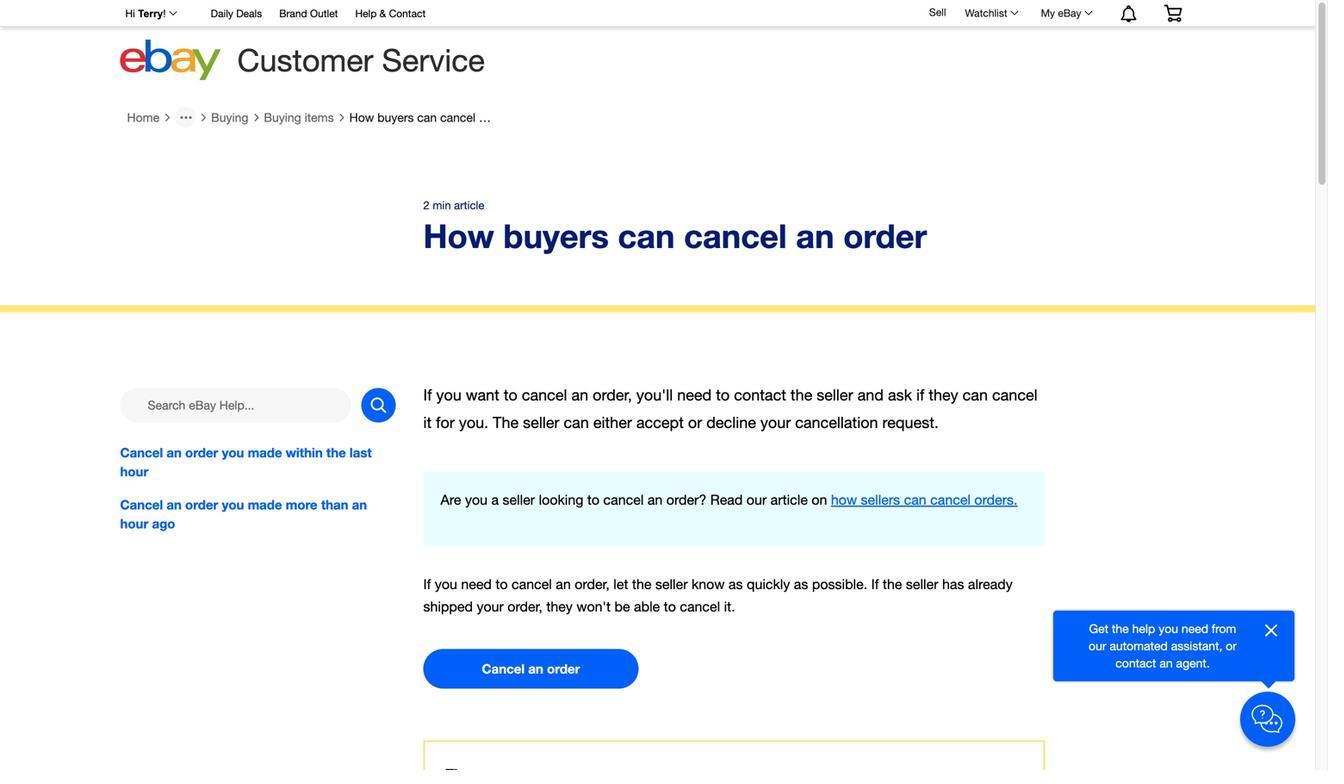Task type: locate. For each thing, give the bounding box(es) containing it.
how down min
[[424, 216, 494, 255]]

to right able at the bottom left
[[664, 599, 676, 615]]

if inside the if you want to cancel an order, you'll need to contact the seller and ask if they can cancel it for you. the seller can either accept or decline your cancellation request.
[[424, 386, 432, 404]]

made inside cancel an order you made within the last hour
[[248, 445, 282, 461]]

need inside get the help you need from our automated assistant, or contact an agent.
[[1182, 622, 1209, 636]]

contact inside the if you want to cancel an order, you'll need to contact the seller and ask if they can cancel it for you. the seller can either accept or decline your cancellation request.
[[734, 386, 787, 404]]

1 horizontal spatial our
[[1089, 639, 1107, 653]]

to up decline
[[716, 386, 730, 404]]

buying left items
[[264, 110, 301, 124]]

0 horizontal spatial article
[[454, 199, 485, 212]]

you
[[436, 386, 462, 404], [222, 445, 244, 461], [465, 492, 488, 508], [222, 497, 244, 512], [435, 576, 457, 592], [1159, 622, 1179, 636]]

contact up decline
[[734, 386, 787, 404]]

order inside 2 min article how buyers can cancel an order
[[844, 216, 927, 255]]

2 vertical spatial need
[[1182, 622, 1209, 636]]

or down from on the right bottom of page
[[1226, 639, 1237, 653]]

they right if
[[929, 386, 959, 404]]

the right get
[[1112, 622, 1129, 636]]

0 vertical spatial how
[[349, 110, 374, 124]]

0 horizontal spatial buyers
[[378, 110, 414, 124]]

are you a seller looking to cancel an order? read our article on how sellers can cancel orders.
[[441, 492, 1018, 508]]

need up the assistant,
[[1182, 622, 1209, 636]]

1 vertical spatial how
[[424, 216, 494, 255]]

1 vertical spatial contact
[[1116, 656, 1157, 670]]

contact for the
[[734, 386, 787, 404]]

hour inside cancel an order you made within the last hour
[[120, 464, 148, 480]]

the up cancellation
[[791, 386, 813, 404]]

0 vertical spatial or
[[688, 414, 702, 432]]

1 hour from the top
[[120, 464, 148, 480]]

you down cancel an order you made within the last hour on the bottom of page
[[222, 497, 244, 512]]

2 made from the top
[[248, 497, 282, 512]]

outlet
[[310, 7, 338, 19]]

contact inside get the help you need from our automated assistant, or contact an agent.
[[1116, 656, 1157, 670]]

seller up cancellation
[[817, 386, 854, 404]]

your right shipped
[[477, 599, 504, 615]]

1 buying from the left
[[211, 110, 249, 124]]

0 vertical spatial your
[[761, 414, 791, 432]]

cancel
[[440, 110, 476, 124], [684, 216, 787, 255], [522, 386, 567, 404], [993, 386, 1038, 404], [604, 492, 644, 508], [931, 492, 971, 508], [512, 576, 552, 592], [680, 599, 720, 615]]

hour
[[120, 464, 148, 480], [120, 516, 148, 531]]

0 horizontal spatial our
[[747, 492, 767, 508]]

looking
[[539, 492, 584, 508]]

be
[[615, 599, 630, 615]]

or right accept
[[688, 414, 702, 432]]

1 horizontal spatial buying
[[264, 110, 301, 124]]

our right read at right bottom
[[747, 492, 767, 508]]

our inside how buyers can cancel an order main content
[[747, 492, 767, 508]]

the right let
[[632, 576, 652, 592]]

0 vertical spatial cancel
[[120, 445, 163, 461]]

order, inside the if you want to cancel an order, you'll need to contact the seller and ask if they can cancel it for you. the seller can either accept or decline your cancellation request.
[[593, 386, 632, 404]]

our down get
[[1089, 639, 1107, 653]]

cancellation
[[795, 414, 879, 432]]

as
[[729, 576, 743, 592], [794, 576, 809, 592]]

1 horizontal spatial need
[[677, 386, 712, 404]]

are
[[441, 492, 461, 508]]

min
[[433, 199, 451, 212]]

the right possible.
[[883, 576, 903, 592]]

the
[[791, 386, 813, 404], [326, 445, 346, 461], [632, 576, 652, 592], [883, 576, 903, 592], [1112, 622, 1129, 636]]

0 horizontal spatial or
[[688, 414, 702, 432]]

buyers
[[378, 110, 414, 124], [504, 216, 609, 255]]

read
[[711, 492, 743, 508]]

1 vertical spatial your
[[477, 599, 504, 615]]

able
[[634, 599, 660, 615]]

1 horizontal spatial as
[[794, 576, 809, 592]]

hour inside cancel an order you made more than an hour ago
[[120, 516, 148, 531]]

or
[[688, 414, 702, 432], [1226, 639, 1237, 653]]

2 vertical spatial order,
[[508, 599, 543, 615]]

watchlist link
[[956, 3, 1027, 23]]

as up "it."
[[729, 576, 743, 592]]

if you want to cancel an order, you'll need to contact the seller and ask if they can cancel it for you. the seller can either accept or decline your cancellation request.
[[424, 386, 1038, 432]]

order for cancel an order you made within the last hour
[[185, 445, 218, 461]]

1 horizontal spatial buyers
[[504, 216, 609, 255]]

cancel inside cancel an order you made more than an hour ago
[[120, 497, 163, 512]]

our
[[747, 492, 767, 508], [1089, 639, 1107, 653]]

contact down automated
[[1116, 656, 1157, 670]]

1 vertical spatial article
[[771, 492, 808, 508]]

cancel
[[120, 445, 163, 461], [120, 497, 163, 512], [482, 661, 525, 677]]

accept
[[637, 414, 684, 432]]

made left more
[[248, 497, 282, 512]]

as right quickly
[[794, 576, 809, 592]]

0 vertical spatial order,
[[593, 386, 632, 404]]

0 vertical spatial buyers
[[378, 110, 414, 124]]

you.
[[459, 414, 489, 432]]

an inside 2 min article how buyers can cancel an order
[[796, 216, 835, 255]]

1 vertical spatial buyers
[[504, 216, 609, 255]]

1 vertical spatial order,
[[575, 576, 610, 592]]

an inside if you need to cancel an order, let the seller know as quickly as possible. if the seller has already shipped your order, they won't be able to cancel it.
[[556, 576, 571, 592]]

cancel for cancel an order you made within the last hour
[[120, 445, 163, 461]]

0 vertical spatial hour
[[120, 464, 148, 480]]

you up shipped
[[435, 576, 457, 592]]

contact for an
[[1116, 656, 1157, 670]]

1 vertical spatial they
[[547, 599, 573, 615]]

can
[[417, 110, 437, 124], [618, 216, 675, 255], [963, 386, 988, 404], [564, 414, 589, 432], [904, 492, 927, 508]]

account navigation
[[116, 0, 1196, 27]]

order, for let
[[575, 576, 610, 592]]

2 vertical spatial cancel
[[482, 661, 525, 677]]

ago
[[152, 516, 175, 531]]

buying for buying items
[[264, 110, 301, 124]]

buying left buying items
[[211, 110, 249, 124]]

0 horizontal spatial your
[[477, 599, 504, 615]]

2 horizontal spatial need
[[1182, 622, 1209, 636]]

cancel an order link
[[424, 649, 639, 689]]

1 vertical spatial or
[[1226, 639, 1237, 653]]

cancel inside 2 min article how buyers can cancel an order
[[684, 216, 787, 255]]

1 vertical spatial need
[[461, 576, 492, 592]]

0 horizontal spatial need
[[461, 576, 492, 592]]

made inside cancel an order you made more than an hour ago
[[248, 497, 282, 512]]

1 horizontal spatial your
[[761, 414, 791, 432]]

you'll
[[637, 386, 673, 404]]

need up shipped
[[461, 576, 492, 592]]

request.
[[883, 414, 939, 432]]

1 as from the left
[[729, 576, 743, 592]]

0 horizontal spatial contact
[[734, 386, 787, 404]]

to right looking
[[588, 492, 600, 508]]

if up shipped
[[424, 576, 431, 592]]

they left won't
[[547, 599, 573, 615]]

1 horizontal spatial they
[[929, 386, 959, 404]]

the inside the if you want to cancel an order, you'll need to contact the seller and ask if they can cancel it for you. the seller can either accept or decline your cancellation request.
[[791, 386, 813, 404]]

1 vertical spatial our
[[1089, 639, 1107, 653]]

to right want
[[504, 386, 518, 404]]

if up it
[[424, 386, 432, 404]]

order inside cancel an order you made within the last hour
[[185, 445, 218, 461]]

if for if you need to cancel an order, let the seller know as quickly as possible. if the seller has already shipped your order, they won't be able to cancel it.
[[424, 576, 431, 592]]

made
[[248, 445, 282, 461], [248, 497, 282, 512]]

order, up won't
[[575, 576, 610, 592]]

buying
[[211, 110, 249, 124], [264, 110, 301, 124]]

order for cancel an order you made more than an hour ago
[[185, 497, 218, 512]]

made left within
[[248, 445, 282, 461]]

contact
[[734, 386, 787, 404], [1116, 656, 1157, 670]]

1 vertical spatial made
[[248, 497, 282, 512]]

how right items
[[349, 110, 374, 124]]

sell
[[930, 6, 947, 18]]

hi terry !
[[125, 8, 166, 19]]

help
[[1133, 622, 1156, 636]]

possible.
[[812, 576, 868, 592]]

order?
[[667, 492, 707, 508]]

0 horizontal spatial how
[[349, 110, 374, 124]]

your right decline
[[761, 414, 791, 432]]

!
[[163, 8, 166, 19]]

decline
[[707, 414, 756, 432]]

how
[[349, 110, 374, 124], [424, 216, 494, 255]]

1 vertical spatial hour
[[120, 516, 148, 531]]

order, for you'll
[[593, 386, 632, 404]]

0 vertical spatial need
[[677, 386, 712, 404]]

you down search ebay help... text field at the left
[[222, 445, 244, 461]]

ebay
[[1058, 7, 1082, 19]]

Search eBay Help... text field
[[120, 388, 351, 423]]

&
[[380, 7, 386, 19]]

0 horizontal spatial they
[[547, 599, 573, 615]]

order, up 'cancel an order'
[[508, 599, 543, 615]]

0 horizontal spatial buying
[[211, 110, 249, 124]]

order, up either
[[593, 386, 632, 404]]

an inside cancel an order you made within the last hour
[[167, 445, 182, 461]]

1 horizontal spatial how
[[424, 216, 494, 255]]

can inside 2 min article how buyers can cancel an order
[[618, 216, 675, 255]]

seller up able at the bottom left
[[656, 576, 688, 592]]

1 vertical spatial cancel
[[120, 497, 163, 512]]

article
[[454, 199, 485, 212], [771, 492, 808, 508]]

1 made from the top
[[248, 445, 282, 461]]

2 buying from the left
[[264, 110, 301, 124]]

buyers inside 2 min article how buyers can cancel an order
[[504, 216, 609, 255]]

the left last
[[326, 445, 346, 461]]

you inside get the help you need from our automated assistant, or contact an agent.
[[1159, 622, 1179, 636]]

article right min
[[454, 199, 485, 212]]

on
[[812, 492, 828, 508]]

2 as from the left
[[794, 576, 809, 592]]

article left on
[[771, 492, 808, 508]]

2
[[424, 199, 430, 212]]

sell link
[[922, 6, 954, 18]]

0 vertical spatial our
[[747, 492, 767, 508]]

order,
[[593, 386, 632, 404], [575, 576, 610, 592], [508, 599, 543, 615]]

2 hour from the top
[[120, 516, 148, 531]]

you left a
[[465, 492, 488, 508]]

0 vertical spatial made
[[248, 445, 282, 461]]

0 vertical spatial they
[[929, 386, 959, 404]]

article inside 2 min article how buyers can cancel an order
[[454, 199, 485, 212]]

seller
[[817, 386, 854, 404], [523, 414, 560, 432], [503, 492, 535, 508], [656, 576, 688, 592], [906, 576, 939, 592]]

customer service
[[237, 42, 485, 78]]

to
[[504, 386, 518, 404], [716, 386, 730, 404], [588, 492, 600, 508], [496, 576, 508, 592], [664, 599, 676, 615]]

help
[[355, 7, 377, 19]]

either
[[594, 414, 632, 432]]

0 vertical spatial contact
[[734, 386, 787, 404]]

cancel inside cancel an order you made within the last hour
[[120, 445, 163, 461]]

order inside cancel an order you made more than an hour ago
[[185, 497, 218, 512]]

1 horizontal spatial contact
[[1116, 656, 1157, 670]]

hour for cancel an order you made within the last hour
[[120, 464, 148, 480]]

you up for
[[436, 386, 462, 404]]

need right the you'll
[[677, 386, 712, 404]]

my ebay
[[1041, 7, 1082, 19]]

0 vertical spatial article
[[454, 199, 485, 212]]

0 horizontal spatial as
[[729, 576, 743, 592]]

customer service banner
[[116, 0, 1196, 86]]

items
[[305, 110, 334, 124]]

brand outlet link
[[279, 5, 338, 24]]

need
[[677, 386, 712, 404], [461, 576, 492, 592], [1182, 622, 1209, 636]]

you right the help
[[1159, 622, 1179, 636]]

order
[[496, 110, 524, 124], [844, 216, 927, 255], [185, 445, 218, 461], [185, 497, 218, 512], [547, 661, 580, 677]]

cancel an order you made within the last hour
[[120, 445, 372, 480]]

made for within
[[248, 445, 282, 461]]

buying items
[[264, 110, 334, 124]]

if
[[917, 386, 925, 404]]

1 horizontal spatial or
[[1226, 639, 1237, 653]]

if
[[424, 386, 432, 404], [424, 576, 431, 592], [872, 576, 879, 592]]

want
[[466, 386, 500, 404]]



Task type: describe. For each thing, give the bounding box(es) containing it.
if right possible.
[[872, 576, 879, 592]]

for
[[436, 414, 455, 432]]

brand
[[279, 7, 307, 19]]

need inside if you need to cancel an order, let the seller know as quickly as possible. if the seller has already shipped your order, they won't be able to cancel it.
[[461, 576, 492, 592]]

how sellers can cancel orders. link
[[831, 492, 1018, 508]]

than
[[321, 497, 349, 512]]

if for if you want to cancel an order, you'll need to contact the seller and ask if they can cancel it for you. the seller can either accept or decline your cancellation request.
[[424, 386, 432, 404]]

orders.
[[975, 492, 1018, 508]]

service
[[382, 42, 485, 78]]

if you need to cancel an order, let the seller know as quickly as possible. if the seller has already shipped your order, they won't be able to cancel it.
[[424, 576, 1013, 615]]

you inside cancel an order you made within the last hour
[[222, 445, 244, 461]]

daily deals
[[211, 7, 262, 19]]

cancel an order
[[482, 661, 580, 677]]

hi
[[125, 8, 135, 19]]

assistant,
[[1172, 639, 1223, 653]]

2 min article how buyers can cancel an order
[[424, 199, 927, 255]]

has
[[943, 576, 965, 592]]

sellers
[[861, 492, 901, 508]]

how buyers can cancel an order link
[[349, 110, 524, 125]]

hour for cancel an order you made more than an hour ago
[[120, 516, 148, 531]]

watchlist
[[965, 7, 1008, 19]]

they inside if you need to cancel an order, let the seller know as quickly as possible. if the seller has already shipped your order, they won't be able to cancel it.
[[547, 599, 573, 615]]

daily
[[211, 7, 233, 19]]

buying for buying link
[[211, 110, 249, 124]]

cancel for cancel an order
[[482, 661, 525, 677]]

our inside get the help you need from our automated assistant, or contact an agent.
[[1089, 639, 1107, 653]]

my ebay link
[[1032, 3, 1101, 23]]

to down a
[[496, 576, 508, 592]]

contact
[[389, 7, 426, 19]]

customer
[[237, 42, 374, 78]]

an inside get the help you need from our automated assistant, or contact an agent.
[[1160, 656, 1173, 670]]

ask
[[888, 386, 912, 404]]

brand outlet
[[279, 7, 338, 19]]

seller right a
[[503, 492, 535, 508]]

or inside get the help you need from our automated assistant, or contact an agent.
[[1226, 639, 1237, 653]]

you inside cancel an order you made more than an hour ago
[[222, 497, 244, 512]]

cancel an order you made more than an hour ago link
[[120, 495, 396, 533]]

the inside cancel an order you made within the last hour
[[326, 445, 346, 461]]

already
[[968, 576, 1013, 592]]

terry
[[138, 8, 163, 19]]

automated
[[1110, 639, 1168, 653]]

and
[[858, 386, 884, 404]]

or inside the if you want to cancel an order, you'll need to contact the seller and ask if they can cancel it for you. the seller can either accept or decline your cancellation request.
[[688, 414, 702, 432]]

get the help you need from our automated assistant, or contact an agent. tooltip
[[1081, 620, 1245, 672]]

my
[[1041, 7, 1056, 19]]

your inside the if you want to cancel an order, you'll need to contact the seller and ask if they can cancel it for you. the seller can either accept or decline your cancellation request.
[[761, 414, 791, 432]]

seller left has
[[906, 576, 939, 592]]

they inside the if you want to cancel an order, you'll need to contact the seller and ask if they can cancel it for you. the seller can either accept or decline your cancellation request.
[[929, 386, 959, 404]]

home
[[127, 110, 160, 124]]

get the help you need from our automated assistant, or contact an agent.
[[1089, 622, 1237, 670]]

deals
[[236, 7, 262, 19]]

the
[[493, 414, 519, 432]]

how buyers can cancel an order
[[349, 110, 524, 124]]

from
[[1212, 622, 1237, 636]]

your inside if you need to cancel an order, let the seller know as quickly as possible. if the seller has already shipped your order, they won't be able to cancel it.
[[477, 599, 504, 615]]

shipped
[[424, 599, 473, 615]]

a
[[492, 492, 499, 508]]

buyers inside how buyers can cancel an order link
[[378, 110, 414, 124]]

get
[[1090, 622, 1109, 636]]

you inside the if you want to cancel an order, you'll need to contact the seller and ask if they can cancel it for you. the seller can either accept or decline your cancellation request.
[[436, 386, 462, 404]]

buying items link
[[264, 110, 334, 125]]

last
[[350, 445, 372, 461]]

more
[[286, 497, 318, 512]]

made for more
[[248, 497, 282, 512]]

seller right the
[[523, 414, 560, 432]]

agent.
[[1177, 656, 1210, 670]]

cancel for cancel an order you made more than an hour ago
[[120, 497, 163, 512]]

cancel an order you made within the last hour link
[[120, 443, 396, 481]]

your shopping cart image
[[1164, 5, 1183, 22]]

home link
[[127, 110, 160, 125]]

let
[[614, 576, 629, 592]]

it
[[424, 414, 432, 432]]

help & contact link
[[355, 5, 426, 24]]

won't
[[577, 599, 611, 615]]

daily deals link
[[211, 5, 262, 24]]

it.
[[724, 599, 736, 615]]

buying link
[[211, 110, 249, 125]]

within
[[286, 445, 323, 461]]

cancel an order you made more than an hour ago
[[120, 497, 367, 531]]

1 horizontal spatial article
[[771, 492, 808, 508]]

quickly
[[747, 576, 790, 592]]

how inside 2 min article how buyers can cancel an order
[[424, 216, 494, 255]]

an inside the if you want to cancel an order, you'll need to contact the seller and ask if they can cancel it for you. the seller can either accept or decline your cancellation request.
[[572, 386, 589, 404]]

how
[[831, 492, 857, 508]]

the inside get the help you need from our automated assistant, or contact an agent.
[[1112, 622, 1129, 636]]

how buyers can cancel an order main content
[[0, 100, 1316, 770]]

know
[[692, 576, 725, 592]]

you inside if you need to cancel an order, let the seller know as quickly as possible. if the seller has already shipped your order, they won't be able to cancel it.
[[435, 576, 457, 592]]

help & contact
[[355, 7, 426, 19]]

order for cancel an order
[[547, 661, 580, 677]]

need inside the if you want to cancel an order, you'll need to contact the seller and ask if they can cancel it for you. the seller can either accept or decline your cancellation request.
[[677, 386, 712, 404]]



Task type: vqa. For each thing, say whether or not it's contained in the screenshot.
the middle Cancel
yes



